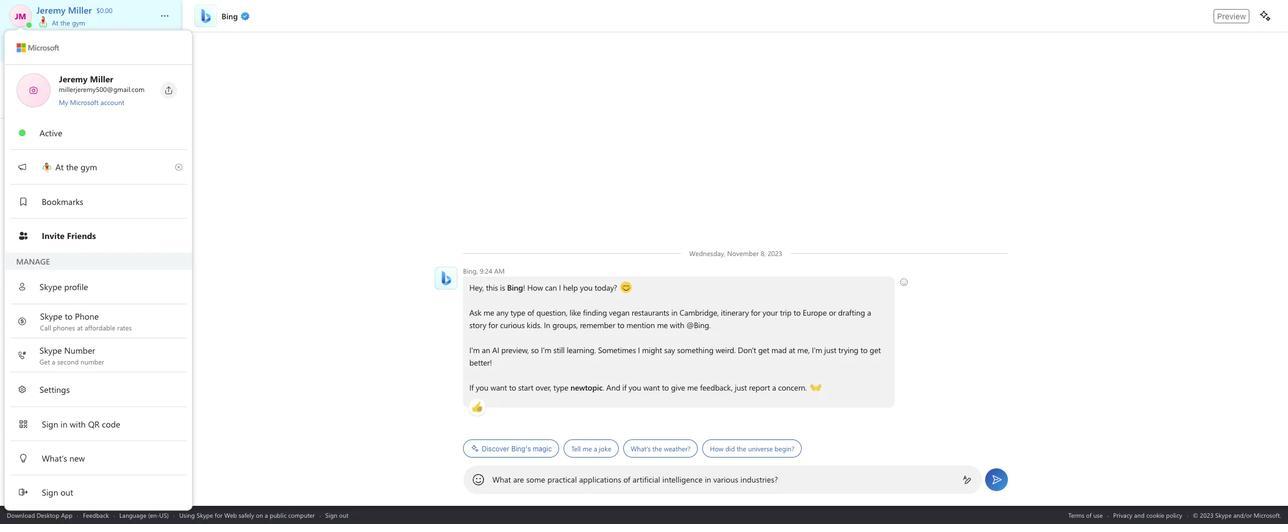 Task type: describe. For each thing, give the bounding box(es) containing it.
favorites group
[[0, 148, 182, 201]]

discover bing's magic
[[482, 445, 552, 453]]

jeremy for j group at the bottom of page
[[38, 335, 66, 347]]

skype
[[197, 511, 213, 520]]

2 vertical spatial of
[[1087, 511, 1092, 520]]

artificial
[[633, 475, 661, 485]]

1 horizontal spatial .
[[603, 383, 604, 393]]

restaurants
[[632, 308, 669, 318]]

if
[[469, 383, 474, 393]]

j group
[[0, 306, 182, 358]]

!
[[523, 283, 525, 293]]

9:24
[[480, 267, 492, 276]]

say
[[664, 345, 675, 356]]

with
[[670, 320, 684, 331]]

hey,
[[469, 283, 484, 293]]

tell
[[571, 445, 581, 454]]

computer
[[288, 511, 315, 520]]

2 horizontal spatial you
[[629, 383, 641, 393]]

echo / sound test service .
[[38, 283, 145, 294]]

feedback
[[83, 511, 109, 520]]

feedback,
[[700, 383, 733, 393]]

2 horizontal spatial for
[[751, 308, 761, 318]]

(you) for j group at the bottom of page
[[93, 335, 113, 347]]

bing, 9:24 am
[[463, 267, 505, 276]]

to left start on the bottom left of the page
[[509, 383, 516, 393]]

remember
[[580, 320, 615, 331]]

drafting
[[838, 308, 865, 318]]

miller for j group at the bottom of page
[[68, 335, 91, 347]]

your
[[763, 308, 778, 318]]

me,
[[797, 345, 810, 356]]

bing inside list item
[[38, 230, 56, 242]]

to right trying
[[861, 345, 868, 356]]

download desktop app link
[[7, 511, 72, 520]]

concern.
[[778, 383, 807, 393]]

echo
[[38, 283, 57, 294]]

over,
[[535, 383, 551, 393]]

a right 'report' in the bottom of the page
[[772, 383, 776, 393]]

hey, this is bing ! how can i help you today?
[[469, 283, 619, 293]]

in inside ask me any type of question, like finding vegan restaurants in cambridge, itinerary for your trip to europe or drafting a story for curious kids. in groups, remember to mention me with @bing. i'm an ai preview, so i'm still learning. sometimes i might say something weird. don't get mad at me, i'm just trying to get better! if you want to start over, type
[[671, 308, 678, 318]]

feedback link
[[83, 511, 109, 520]]

start
[[518, 383, 533, 393]]

this
[[486, 283, 498, 293]]

trying
[[839, 345, 859, 356]]

some
[[526, 475, 546, 485]]

what's the weather?
[[631, 445, 691, 454]]

joke
[[599, 445, 611, 454]]

my microsoft account link
[[59, 98, 124, 107]]

0 horizontal spatial for
[[215, 511, 223, 520]]

3 i'm from the left
[[812, 345, 822, 356]]

out
[[339, 511, 349, 520]]

europe
[[803, 308, 827, 318]]

terms of use link
[[1069, 511, 1103, 520]]

1 horizontal spatial of
[[624, 475, 631, 485]]

something
[[677, 345, 714, 356]]

might
[[642, 345, 662, 356]]

2 get from the left
[[870, 345, 881, 356]]

am
[[494, 267, 505, 276]]

and
[[606, 383, 620, 393]]

my microsoft account
[[59, 98, 124, 107]]

using
[[179, 511, 195, 520]]

people,
[[25, 41, 50, 52]]

ai
[[492, 345, 499, 356]]

just inside ask me any type of question, like finding vegan restaurants in cambridge, itinerary for your trip to europe or drafting a story for curious kids. in groups, remember to mention me with @bing. i'm an ai preview, so i'm still learning. sometimes i might say something weird. don't get mad at me, i'm just trying to get better! if you want to start over, type
[[824, 345, 836, 356]]

newtopic . and if you want to give me feedback, just report a concern.
[[570, 383, 809, 393]]

0 vertical spatial gym
[[72, 18, 85, 27]]

1 vertical spatial at
[[55, 161, 64, 173]]

like
[[570, 308, 581, 318]]

terms of use
[[1069, 511, 1103, 520]]

1 vertical spatial just
[[735, 383, 747, 393]]

preview,
[[501, 345, 529, 356]]

mad
[[772, 345, 787, 356]]

story
[[469, 320, 486, 331]]

preview
[[1218, 11, 1247, 21]]

so
[[531, 345, 539, 356]]

0 vertical spatial type
[[510, 308, 525, 318]]

any
[[496, 308, 508, 318]]

sound
[[65, 283, 91, 294]]

using skype for web safely on a public computer
[[179, 511, 315, 520]]

industries?
[[741, 475, 778, 485]]

you inside ask me any type of question, like finding vegan restaurants in cambridge, itinerary for your trip to europe or drafting a story for curious kids. in groups, remember to mention me with @bing. i'm an ai preview, so i'm still learning. sometimes i might say something weird. don't get mad at me, i'm just trying to get better! if you want to start over, type
[[476, 383, 488, 393]]

messages,
[[81, 41, 117, 52]]

0 horizontal spatial how
[[527, 283, 543, 293]]

trip
[[780, 308, 792, 318]]

people, groups, messages, web
[[25, 41, 134, 52]]

the inside the how did the universe begin? button
[[737, 445, 746, 454]]

2 want from the left
[[643, 383, 660, 393]]

me left the any
[[483, 308, 494, 318]]

universe
[[748, 445, 773, 454]]

desktop
[[37, 511, 59, 520]]

terms
[[1069, 511, 1085, 520]]

test
[[94, 283, 109, 294]]

use
[[1094, 511, 1103, 520]]

the inside the what's the weather? button
[[652, 445, 662, 454]]

1 vertical spatial type
[[553, 383, 568, 393]]

1 i'm from the left
[[469, 345, 480, 356]]

1 horizontal spatial you
[[580, 283, 593, 293]]

microsoft
[[70, 98, 99, 107]]



Task type: locate. For each thing, give the bounding box(es) containing it.
1 jeremy miller (you) from the top
[[38, 178, 113, 190]]

(openhands)
[[810, 382, 853, 393]]

for left the web
[[215, 511, 223, 520]]

2 (you) from the top
[[93, 335, 113, 347]]

i'm right "so"
[[541, 345, 551, 356]]

what's the weather? button
[[623, 440, 698, 458]]

at
[[789, 345, 795, 356]]

give
[[671, 383, 685, 393]]

itinerary
[[721, 308, 749, 318]]

tab list
[[0, 64, 182, 96]]

1 vertical spatial .
[[603, 383, 604, 393]]

tell me a joke button
[[564, 440, 619, 458]]

ask
[[469, 308, 481, 318]]

sign out link
[[325, 511, 349, 520]]

groups, inside button
[[53, 41, 79, 52]]

a right the drafting in the bottom of the page
[[867, 308, 871, 318]]

intelligence
[[663, 475, 703, 485]]

0 vertical spatial how
[[527, 283, 543, 293]]

1 vertical spatial at the gym button
[[11, 150, 172, 184]]

0 horizontal spatial in
[[671, 308, 678, 318]]

i'm left an
[[469, 345, 480, 356]]

web
[[224, 511, 237, 520]]

0 vertical spatial jeremy miller (you)
[[38, 178, 113, 190]]

groups, inside ask me any type of question, like finding vegan restaurants in cambridge, itinerary for your trip to europe or drafting a story for curious kids. in groups, remember to mention me with @bing. i'm an ai preview, so i'm still learning. sometimes i might say something weird. don't get mad at me, i'm just trying to get better! if you want to start over, type
[[552, 320, 578, 331]]

jeremy inside j group
[[38, 335, 66, 347]]

0 horizontal spatial of
[[527, 308, 534, 318]]

a right on
[[265, 511, 268, 520]]

type up curious
[[510, 308, 525, 318]]

1 horizontal spatial bing
[[507, 283, 523, 293]]

jeremy miller (you) inside j group
[[38, 335, 113, 347]]

in up with
[[671, 308, 678, 318]]

me right give
[[687, 383, 698, 393]]

0 horizontal spatial want
[[490, 383, 507, 393]]

0 horizontal spatial just
[[735, 383, 747, 393]]

how did the universe begin? button
[[703, 440, 802, 458]]

groups,
[[53, 41, 79, 52], [552, 320, 578, 331]]

of inside ask me any type of question, like finding vegan restaurants in cambridge, itinerary for your trip to europe or drafting a story for curious kids. in groups, remember to mention me with @bing. i'm an ai preview, so i'm still learning. sometimes i might say something weird. don't get mad at me, i'm just trying to get better! if you want to start over, type
[[527, 308, 534, 318]]

on
[[256, 511, 263, 520]]

0 vertical spatial just
[[824, 345, 836, 356]]

1 horizontal spatial i
[[638, 345, 640, 356]]

miller inside j group
[[68, 335, 91, 347]]

applications
[[579, 475, 622, 485]]

of left 'artificial' at bottom
[[624, 475, 631, 485]]

0 horizontal spatial type
[[510, 308, 525, 318]]

privacy
[[1114, 511, 1133, 520]]

jeremy miller (you) for favorites group
[[38, 178, 113, 190]]

want left give
[[643, 383, 660, 393]]

mention
[[627, 320, 655, 331]]

sign
[[325, 511, 338, 520]]

type right the over,
[[553, 383, 568, 393]]

at the gym button
[[36, 16, 149, 27], [11, 150, 172, 184]]

you right if at the left
[[476, 383, 488, 393]]

a left joke
[[594, 445, 597, 454]]

/
[[59, 283, 63, 294]]

0 vertical spatial in
[[671, 308, 678, 318]]

for left your
[[751, 308, 761, 318]]

kids.
[[527, 320, 542, 331]]

1 horizontal spatial i'm
[[541, 345, 551, 356]]

miller up b group
[[68, 178, 91, 190]]

get right trying
[[870, 345, 881, 356]]

at
[[52, 18, 59, 27], [55, 161, 64, 173]]

question,
[[536, 308, 568, 318]]

how left 'did'
[[710, 445, 724, 454]]

1 horizontal spatial want
[[643, 383, 660, 393]]

just left 'report' in the bottom of the page
[[735, 383, 747, 393]]

i inside ask me any type of question, like finding vegan restaurants in cambridge, itinerary for your trip to europe or drafting a story for curious kids. in groups, remember to mention me with @bing. i'm an ai preview, so i'm still learning. sometimes i might say something weird. don't get mad at me, i'm just trying to get better! if you want to start over, type
[[638, 345, 640, 356]]

learning.
[[567, 345, 596, 356]]

1 vertical spatial miller
[[68, 335, 91, 347]]

you
[[580, 283, 593, 293], [476, 383, 488, 393], [629, 383, 641, 393]]

jeremy miller (you) up b group
[[38, 178, 113, 190]]

jeremy miller (you) down the 'sound'
[[38, 335, 113, 347]]

1 get from the left
[[758, 345, 769, 356]]

2 horizontal spatial i'm
[[812, 345, 822, 356]]

i left might
[[638, 345, 640, 356]]

0 horizontal spatial you
[[476, 383, 488, 393]]

bing, selected. list item
[[0, 221, 182, 252]]

0 horizontal spatial bing
[[38, 230, 56, 242]]

0 vertical spatial at the gym button
[[36, 16, 149, 27]]

2 i'm from the left
[[541, 345, 551, 356]]

cookie
[[1147, 511, 1165, 520]]

e group
[[0, 253, 182, 306]]

practical
[[548, 475, 577, 485]]

me left with
[[657, 320, 668, 331]]

what
[[493, 475, 511, 485]]

language (en-us) link
[[119, 511, 169, 520]]

. inside the 'e' group
[[143, 283, 145, 294]]

1 horizontal spatial how
[[710, 445, 724, 454]]

(you) for favorites group
[[93, 178, 113, 190]]

for right story
[[488, 320, 498, 331]]

0 vertical spatial of
[[527, 308, 534, 318]]

0 vertical spatial at
[[52, 18, 59, 27]]

1 vertical spatial bing
[[507, 283, 523, 293]]

1 vertical spatial at the gym
[[53, 161, 97, 173]]

how
[[527, 283, 543, 293], [710, 445, 724, 454]]

safely
[[239, 511, 254, 520]]

a inside the tell me a joke button
[[594, 445, 597, 454]]

2 jeremy from the top
[[38, 335, 66, 347]]

report
[[749, 383, 770, 393]]

want left start on the bottom left of the page
[[490, 383, 507, 393]]

miller
[[68, 178, 91, 190], [68, 335, 91, 347]]

help
[[563, 283, 578, 293]]

miller inside favorites group
[[68, 178, 91, 190]]

just left trying
[[824, 345, 836, 356]]

1 vertical spatial groups,
[[552, 320, 578, 331]]

1 horizontal spatial just
[[824, 345, 836, 356]]

account
[[101, 98, 124, 107]]

0 vertical spatial i
[[559, 283, 561, 293]]

what are some practical applications of artificial intelligence in various industries?
[[493, 475, 778, 485]]

(smileeyes)
[[620, 282, 658, 293]]

1 vertical spatial for
[[488, 320, 498, 331]]

you right help
[[580, 283, 593, 293]]

of left use
[[1087, 511, 1092, 520]]

web
[[119, 41, 134, 52]]

us)
[[159, 511, 169, 520]]

1 horizontal spatial get
[[870, 345, 881, 356]]

and
[[1135, 511, 1145, 520]]

a inside ask me any type of question, like finding vegan restaurants in cambridge, itinerary for your trip to europe or drafting a story for curious kids. in groups, remember to mention me with @bing. i'm an ai preview, so i'm still learning. sometimes i might say something weird. don't get mad at me, i'm just trying to get better! if you want to start over, type
[[867, 308, 871, 318]]

(you) inside favorites group
[[93, 178, 113, 190]]

you right if
[[629, 383, 641, 393]]

2 vertical spatial for
[[215, 511, 223, 520]]

how right !
[[527, 283, 543, 293]]

cambridge,
[[680, 308, 719, 318]]

an
[[482, 345, 490, 356]]

is
[[500, 283, 505, 293]]

sign out
[[325, 511, 349, 520]]

language
[[119, 511, 146, 520]]

to left give
[[662, 383, 669, 393]]

1 horizontal spatial type
[[553, 383, 568, 393]]

0 vertical spatial bing
[[38, 230, 56, 242]]

(you)
[[93, 178, 113, 190], [93, 335, 113, 347]]

1 horizontal spatial groups,
[[552, 320, 578, 331]]

in left the various
[[705, 475, 712, 485]]

better!
[[469, 358, 492, 368]]

2 horizontal spatial of
[[1087, 511, 1092, 520]]

1 want from the left
[[490, 383, 507, 393]]

1 jeremy from the top
[[38, 178, 66, 190]]

0 vertical spatial for
[[751, 308, 761, 318]]

groups, down the like
[[552, 320, 578, 331]]

get left mad
[[758, 345, 769, 356]]

. right service on the left of page
[[143, 283, 145, 294]]

me right tell
[[583, 445, 592, 454]]

finding
[[583, 308, 607, 318]]

@bing.
[[686, 320, 711, 331]]

newtopic
[[570, 383, 603, 393]]

i'm right the me,
[[812, 345, 822, 356]]

1 vertical spatial i
[[638, 345, 640, 356]]

b group
[[0, 201, 182, 253]]

still
[[553, 345, 565, 356]]

bing's
[[511, 445, 531, 453]]

privacy and cookie policy
[[1114, 511, 1183, 520]]

people, groups, messages, web button
[[9, 36, 151, 57]]

don't
[[738, 345, 756, 356]]

. left and on the bottom left of page
[[603, 383, 604, 393]]

0 horizontal spatial groups,
[[53, 41, 79, 52]]

ask me any type of question, like finding vegan restaurants in cambridge, itinerary for your trip to europe or drafting a story for curious kids. in groups, remember to mention me with @bing. i'm an ai preview, so i'm still learning. sometimes i might say something weird. don't get mad at me, i'm just trying to get better! if you want to start over, type
[[469, 308, 883, 393]]

1 miller from the top
[[68, 178, 91, 190]]

2 jeremy miller (you) from the top
[[38, 335, 113, 347]]

me inside button
[[583, 445, 592, 454]]

0 vertical spatial at the gym
[[50, 18, 85, 27]]

magic
[[533, 445, 552, 453]]

1 horizontal spatial in
[[705, 475, 712, 485]]

miller down the 'sound'
[[68, 335, 91, 347]]

to down vegan
[[617, 320, 624, 331]]

service
[[112, 283, 140, 294]]

groups, right people,
[[53, 41, 79, 52]]

want inside ask me any type of question, like finding vegan restaurants in cambridge, itinerary for your trip to europe or drafting a story for curious kids. in groups, remember to mention me with @bing. i'm an ai preview, so i'm still learning. sometimes i might say something weird. don't get mad at me, i'm just trying to get better! if you want to start over, type
[[490, 383, 507, 393]]

type
[[510, 308, 525, 318], [553, 383, 568, 393]]

1 horizontal spatial for
[[488, 320, 498, 331]]

1 vertical spatial jeremy
[[38, 335, 66, 347]]

i
[[559, 283, 561, 293], [638, 345, 640, 356]]

did
[[725, 445, 735, 454]]

0 vertical spatial .
[[143, 283, 145, 294]]

today?
[[595, 283, 617, 293]]

if
[[622, 383, 627, 393]]

(you) up b group
[[93, 178, 113, 190]]

curious
[[500, 320, 525, 331]]

get
[[758, 345, 769, 356], [870, 345, 881, 356]]

jeremy miller (you) for j group at the bottom of page
[[38, 335, 113, 347]]

bing right is
[[507, 283, 523, 293]]

1 (you) from the top
[[93, 178, 113, 190]]

weird.
[[716, 345, 736, 356]]

1 vertical spatial in
[[705, 475, 712, 485]]

bing up echo on the left bottom of the page
[[38, 230, 56, 242]]

i right can
[[559, 283, 561, 293]]

how inside button
[[710, 445, 724, 454]]

download
[[7, 511, 35, 520]]

can
[[545, 283, 557, 293]]

1 vertical spatial gym
[[81, 161, 97, 173]]

0 vertical spatial (you)
[[93, 178, 113, 190]]

0 vertical spatial jeremy
[[38, 178, 66, 190]]

0 vertical spatial groups,
[[53, 41, 79, 52]]

2 miller from the top
[[68, 335, 91, 347]]

me
[[483, 308, 494, 318], [657, 320, 668, 331], [687, 383, 698, 393], [583, 445, 592, 454]]

privacy and cookie policy link
[[1114, 511, 1183, 520]]

miller for favorites group
[[68, 178, 91, 190]]

0 horizontal spatial .
[[143, 283, 145, 294]]

to right 'trip' in the bottom right of the page
[[794, 308, 801, 318]]

Type a message text field
[[493, 475, 954, 485]]

bing,
[[463, 267, 478, 276]]

(you) inside j group
[[93, 335, 113, 347]]

to
[[794, 308, 801, 318], [617, 320, 624, 331], [861, 345, 868, 356], [509, 383, 516, 393], [662, 383, 669, 393]]

1 vertical spatial jeremy miller (you)
[[38, 335, 113, 347]]

0 horizontal spatial i'm
[[469, 345, 480, 356]]

jeremy miller (you) inside favorites group
[[38, 178, 113, 190]]

1 vertical spatial of
[[624, 475, 631, 485]]

(you) down test
[[93, 335, 113, 347]]

gym
[[72, 18, 85, 27], [81, 161, 97, 173]]

jeremy for favorites group
[[38, 178, 66, 190]]

0 vertical spatial miller
[[68, 178, 91, 190]]

jeremy inside favorites group
[[38, 178, 66, 190]]

of up the kids.
[[527, 308, 534, 318]]

0 horizontal spatial get
[[758, 345, 769, 356]]

1 vertical spatial how
[[710, 445, 724, 454]]

1 vertical spatial (you)
[[93, 335, 113, 347]]

public
[[270, 511, 287, 520]]

0 horizontal spatial i
[[559, 283, 561, 293]]



Task type: vqa. For each thing, say whether or not it's contained in the screenshot.
Try
no



